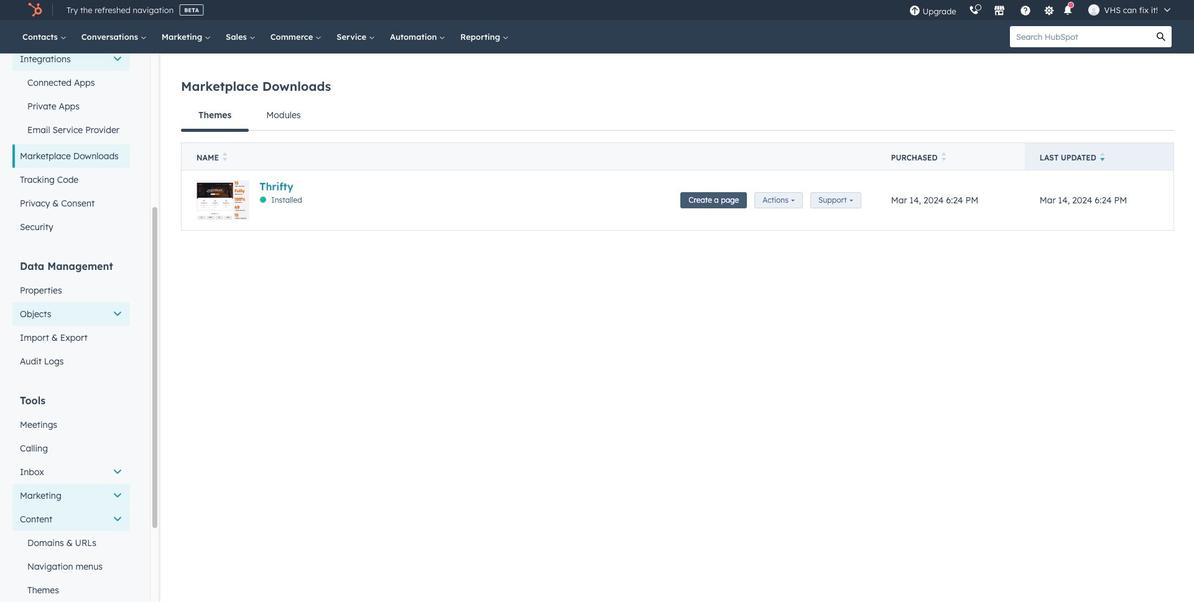 Task type: locate. For each thing, give the bounding box(es) containing it.
press to sort. image
[[223, 152, 227, 161]]

press to sort. element
[[223, 152, 227, 163], [941, 152, 946, 163]]

press to sort. image
[[941, 152, 946, 161]]

Search HubSpot search field
[[1010, 26, 1151, 47]]

1 press to sort. element from the left
[[223, 152, 227, 163]]

descending sort. press to sort ascending. image
[[1100, 152, 1105, 161]]

2 press to sort. element from the left
[[941, 152, 946, 163]]

jer mill image
[[1088, 4, 1099, 16]]

0 horizontal spatial press to sort. element
[[223, 152, 227, 163]]

menu
[[903, 0, 1179, 20]]

1 horizontal spatial press to sort. element
[[941, 152, 946, 163]]



Task type: vqa. For each thing, say whether or not it's contained in the screenshot.
1st Press To Sort. element from right
yes



Task type: describe. For each thing, give the bounding box(es) containing it.
tools element
[[12, 394, 130, 602]]

marketplaces image
[[994, 6, 1005, 17]]

descending sort. press to sort ascending. element
[[1100, 152, 1105, 163]]

data management element
[[12, 259, 130, 373]]



